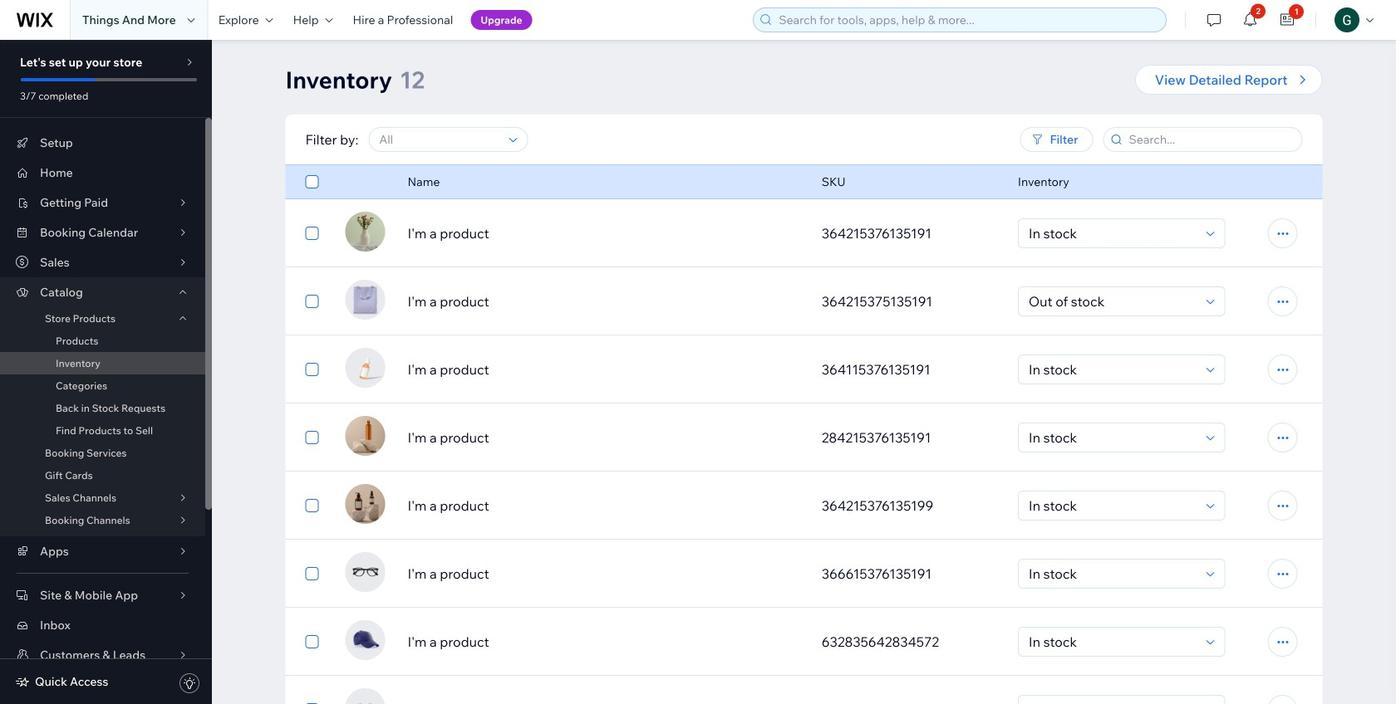 Task type: describe. For each thing, give the bounding box(es) containing it.
7 select field from the top
[[1024, 628, 1201, 657]]

Search for tools, apps, help & more... field
[[774, 8, 1161, 32]]

All field
[[374, 128, 504, 151]]

6 select field from the top
[[1024, 560, 1201, 588]]

5 select field from the top
[[1024, 492, 1201, 520]]

8 select field from the top
[[1024, 696, 1201, 705]]

Search... field
[[1124, 128, 1297, 151]]



Task type: locate. For each thing, give the bounding box(es) containing it.
None checkbox
[[305, 224, 319, 244], [305, 360, 319, 380], [305, 496, 319, 516], [305, 564, 319, 584], [305, 224, 319, 244], [305, 360, 319, 380], [305, 496, 319, 516], [305, 564, 319, 584]]

2 select field from the top
[[1024, 288, 1201, 316]]

sidebar element
[[0, 40, 212, 705]]

3 select field from the top
[[1024, 356, 1201, 384]]

Select field
[[1024, 219, 1201, 248], [1024, 288, 1201, 316], [1024, 356, 1201, 384], [1024, 424, 1201, 452], [1024, 492, 1201, 520], [1024, 560, 1201, 588], [1024, 628, 1201, 657], [1024, 696, 1201, 705]]

1 select field from the top
[[1024, 219, 1201, 248]]

4 select field from the top
[[1024, 424, 1201, 452]]

None checkbox
[[305, 172, 319, 192], [305, 292, 319, 312], [305, 428, 319, 448], [305, 632, 319, 652], [305, 701, 319, 705], [305, 172, 319, 192], [305, 292, 319, 312], [305, 428, 319, 448], [305, 632, 319, 652], [305, 701, 319, 705]]



Task type: vqa. For each thing, say whether or not it's contained in the screenshot.
4th Select field from the top
yes



